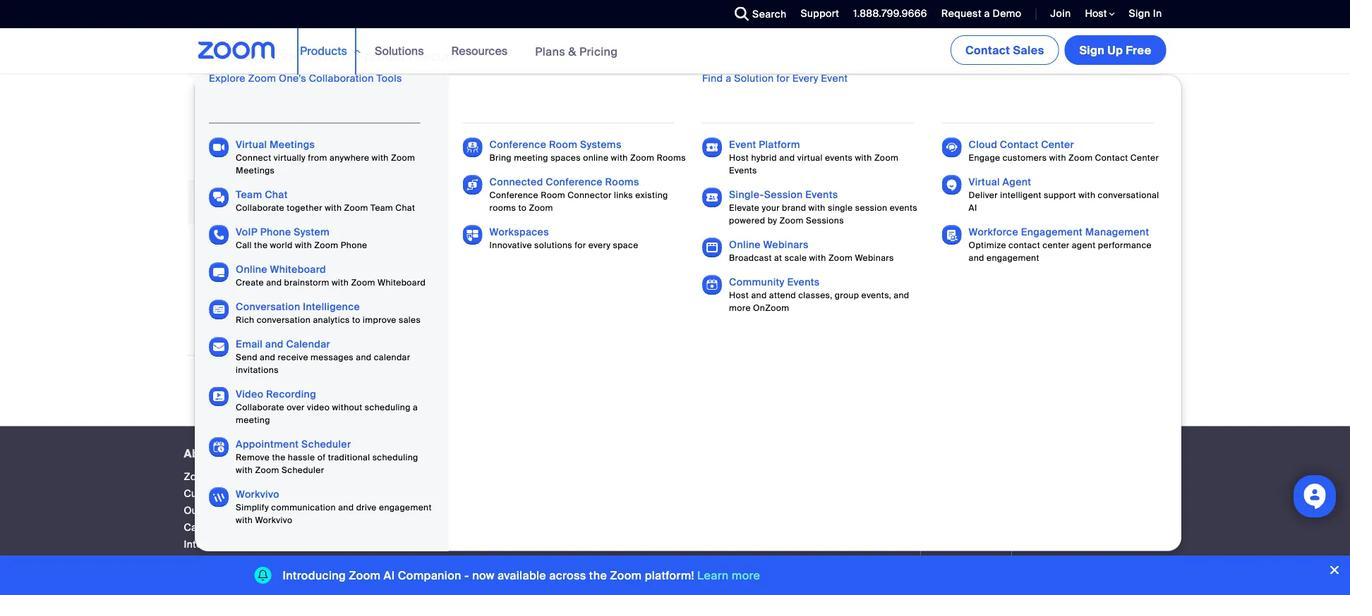 Task type: vqa. For each thing, say whether or not it's contained in the screenshot.
that in zoom ai companion is your trusted digital assistant that empowers you.
no



Task type: describe. For each thing, give the bounding box(es) containing it.
the inside appointment scheduler remove the hassle of traditional scheduling with zoom scheduler
[[272, 452, 286, 463]]

product information navigation
[[194, 10, 1183, 553]]

1 vertical spatial is
[[482, 246, 491, 261]]

virtual agent image
[[942, 175, 962, 195]]

0 horizontal spatial chat
[[265, 188, 288, 201]]

your right if at the top left
[[327, 246, 351, 261]]

by inside securing your zoom meetings can start before your event even begins, with a robust set of pre-meeting features, including waiting rooms, join by domain, and passcodes. zoom also has controls at your fingertips to ensure your meetings are secure and disruption-free. zoom takes care to ensure your data is secure at all times using learn more about our privacy and security features
[[995, 100, 1007, 115]]

event platform host hybrid and virtual events with zoom events
[[730, 138, 899, 176]]

online for online webinars
[[730, 238, 761, 251]]

a inside securing your zoom meetings can start before your event even begins, with a robust set of pre-meeting features, including waiting rooms, join by domain, and passcodes. zoom also has controls at your fingertips to ensure your meetings are secure and disruption-free. zoom takes care to ensure your data is secure at all times using learn more about our privacy and security features
[[624, 100, 630, 115]]

to up the refunded
[[815, 246, 825, 261]]

about
[[184, 446, 218, 461]]

online webinars image
[[703, 238, 722, 257]]

sign up free button
[[1065, 35, 1167, 65]]

for for solutions
[[575, 240, 586, 251]]

$
[[985, 540, 992, 553]]

to left "claim"
[[1063, 290, 1074, 305]]

connect
[[236, 152, 271, 163]]

room inside connected conference rooms conference room connector links existing rooms to zoom
[[541, 190, 566, 201]]

the right across
[[589, 569, 607, 584]]

taxes
[[684, 262, 714, 277]]

0 horizontal spatial at
[[406, 116, 417, 131]]

workspaces
[[490, 225, 549, 238]]

securing
[[209, 100, 258, 115]]

a up approved, in the top of the page
[[555, 246, 561, 261]]

1 vertical spatial chat
[[396, 202, 415, 213]]

learn more link
[[698, 569, 761, 584]]

0 vertical spatial team
[[236, 188, 262, 201]]

send
[[236, 352, 258, 363]]

the up paid
[[715, 246, 732, 261]]

analytics
[[313, 315, 350, 326]]

0 vertical spatial center
[[1042, 138, 1075, 151]]

anywhere
[[330, 152, 370, 163]]

webinars inside footer
[[552, 538, 597, 551]]

product
[[365, 48, 413, 64]]

appointment scheduler image
[[209, 437, 229, 457]]

method.
[[968, 262, 1013, 277]]

zoom inside zoom community contact us accessibility
[[737, 538, 765, 551]]

sign for sign in
[[1130, 7, 1151, 20]]

contact inside meetings navigation
[[966, 43, 1011, 58]]

ai inside 'virtual agent deliver intelligent support with conversational ai'
[[969, 202, 978, 213]]

single-session events link
[[730, 188, 839, 201]]

discount:
[[310, 290, 363, 305]]

management
[[1086, 225, 1150, 238]]

1 vertical spatial meetings
[[270, 138, 315, 151]]

with inside 'virtual agent deliver intelligent support with conversational ai'
[[1079, 190, 1096, 201]]

video recording image
[[209, 387, 229, 407]]

accessibility link
[[737, 572, 797, 585]]

how for how does zoom support non-profits?
[[205, 194, 232, 211]]

1 horizontal spatial support
[[735, 246, 778, 261]]

scale
[[785, 252, 807, 263]]

center inside workforce engagement management optimize contact center agent performance and engagement
[[1043, 240, 1070, 251]]

up
[[1108, 43, 1124, 58]]

1 horizontal spatial phone
[[341, 240, 368, 251]]

find a solution for every event link
[[703, 71, 848, 84]]

1 vertical spatial workvivo
[[255, 515, 293, 526]]

calendar
[[286, 338, 330, 351]]

online whiteboard image
[[209, 262, 229, 282]]

2 horizontal spatial team
[[371, 202, 393, 213]]

are
[[637, 116, 654, 131]]

rooms inside the conference room systems bring meeting spaces online with zoom rooms
[[657, 152, 686, 163]]

by inside single-session events elevate your brand with single session events powered by zoom sessions
[[768, 215, 778, 226]]

0 vertical spatial center
[[581, 132, 615, 147]]

is inside securing your zoom meetings can start before your event even begins, with a robust set of pre-meeting features, including waiting rooms, join by domain, and passcodes. zoom also has controls at your fingertips to ensure your meetings are secure and disruption-free. zoom takes care to ensure your data is secure at all times using learn more about our privacy and security features
[[1012, 116, 1021, 131]]

2 vertical spatial conference
[[490, 190, 539, 201]]

organizations
[[698, 290, 772, 305]]

using
[[209, 132, 239, 147]]

community events host and attend classes, group events, and more onzoom
[[730, 275, 910, 314]]

payment
[[917, 262, 965, 277]]

platform
[[759, 138, 801, 151]]

join link up meetings navigation
[[1051, 7, 1072, 20]]

recording
[[266, 388, 316, 401]]

join inside join link
[[1051, 7, 1072, 20]]

team chat link
[[236, 188, 288, 201]]

rooms
[[490, 202, 516, 213]]

single-
[[730, 188, 765, 201]]

zoom inside the conference room systems bring meeting spaces online with zoom rooms
[[631, 152, 655, 163]]

your up original
[[869, 246, 892, 261]]

us inside us dollars $ popup button
[[932, 540, 946, 553]]

of inside securing your zoom meetings can start before your event even begins, with a robust set of pre-meeting features, including waiting rooms, join by domain, and passcodes. zoom also has controls at your fingertips to ensure your meetings are secure and disruption-free. zoom takes care to ensure your data is secure at all times using learn more about our privacy and security features
[[691, 100, 702, 115]]

contact down times
[[1096, 152, 1129, 163]]

tab list inside 'main content'
[[188, 0, 1163, 356]]

1 horizontal spatial profit
[[379, 246, 408, 261]]

links
[[614, 190, 633, 201]]

tax inside to submit your exemption certificate. some certificates may need manual review and result in initial tax charges, but once approved, any applicable taxes paid will be refunded to your original payment method.
[[424, 262, 441, 277]]

and inside to submit your exemption certificate. some certificates may need manual review and result in initial tax charges, but once approved, any applicable taxes paid will be refunded to your original payment method.
[[321, 262, 342, 277]]

intelligent
[[1001, 190, 1042, 201]]

your down submit
[[847, 262, 871, 277]]

1 vertical spatial center
[[1131, 152, 1160, 163]]

video
[[307, 402, 330, 413]]

introducing zoom ai companion - now available across the zoom platform! learn more
[[283, 569, 761, 584]]

2 our from the left
[[532, 132, 550, 147]]

accessibility
[[737, 572, 797, 585]]

zoom inside voip phone system call the world with zoom phone
[[314, 240, 339, 251]]

contact inside zoom community contact us accessibility
[[737, 555, 775, 568]]

2 horizontal spatial at
[[1064, 116, 1075, 131]]

support guide link
[[735, 246, 812, 261]]

email and calendar link
[[236, 338, 330, 351]]

and inside zoom collaborates with techsoup to offer verified non-profit organizations worldwide a special discount. for further details and to claim this offer. please visit their
[[1039, 290, 1060, 305]]

events inside event platform host hybrid and virtual events with zoom events
[[730, 165, 758, 176]]

to inside connected conference rooms conference room connector links existing rooms to zoom
[[519, 202, 527, 213]]

waiting
[[880, 100, 921, 115]]

support inside 'virtual agent deliver intelligent support with conversational ai'
[[1044, 190, 1077, 201]]

remove
[[236, 452, 270, 463]]

now
[[472, 569, 495, 584]]

2 vertical spatial meetings
[[236, 165, 275, 176]]

systems
[[580, 138, 622, 151]]

optimize
[[969, 240, 1007, 251]]

app
[[399, 555, 419, 568]]

sessions
[[806, 215, 844, 226]]

conference inside the conference room systems bring meeting spaces online with zoom rooms
[[490, 138, 547, 151]]

online for online whiteboard
[[236, 263, 268, 276]]

0 vertical spatial workvivo
[[236, 488, 280, 501]]

zoom inside online webinars broadcast at scale with zoom webinars
[[829, 252, 853, 263]]

improve
[[363, 315, 397, 326]]

including
[[827, 100, 877, 115]]

our inside securing your zoom meetings can start before your event even begins, with a robust set of pre-meeting features, including waiting rooms, join by domain, and passcodes. zoom also has controls at your fingertips to ensure your meetings are secure and disruption-free. zoom takes care to ensure your data is secure at all times using learn more about our privacy and security features
[[338, 132, 356, 147]]

controls
[[358, 116, 403, 131]]

0 vertical spatial event
[[821, 71, 848, 84]]

with inside single-session events elevate your brand with single session events powered by zoom sessions
[[809, 202, 826, 213]]

main content containing how does zoom keep the product secure?
[[0, 0, 1351, 427]]

0 horizontal spatial for
[[537, 246, 552, 261]]

0 vertical spatial whiteboard
[[270, 263, 326, 276]]

connected
[[490, 175, 543, 188]]

a inside video recording collaborate over video without scheduling a meeting
[[413, 402, 418, 413]]

trust
[[552, 132, 578, 147]]

contact
[[1009, 240, 1041, 251]]

cloud
[[969, 138, 998, 151]]

event inside event platform host hybrid and virtual events with zoom events
[[730, 138, 757, 151]]

sign in
[[1130, 7, 1163, 20]]

find
[[703, 71, 723, 84]]

has
[[336, 116, 356, 131]]

dollars
[[949, 540, 983, 553]]

does for how does zoom support non-profits?
[[236, 194, 266, 211]]

workspaces innovative solutions for every space
[[490, 225, 639, 251]]

workforce engagement management image
[[942, 225, 962, 245]]

voip
[[236, 225, 258, 238]]

may
[[1117, 246, 1140, 261]]

and inside workvivo simplify communication and drive engagement with workvivo
[[338, 502, 354, 513]]

events inside single-session events elevate your brand with single session events powered by zoom sessions
[[806, 188, 839, 201]]

a left demo
[[985, 7, 991, 20]]

online whiteboard create and brainstorm with zoom whiteboard
[[236, 263, 426, 288]]

zoom inside online whiteboard create and brainstorm with zoom whiteboard
[[351, 277, 375, 288]]

contact us link
[[737, 555, 791, 568]]

1 vertical spatial conference
[[546, 175, 603, 188]]

spaces
[[551, 152, 581, 163]]

online whiteboard link
[[236, 263, 326, 276]]

with inside team chat collaborate together with zoom team chat
[[325, 202, 342, 213]]

2 vertical spatial more
[[732, 569, 761, 584]]

cloud contact center link
[[969, 138, 1075, 151]]

with inside zoom collaborates with techsoup to offer verified non-profit organizations worldwide a special discount. for further details and to claim this offer. please visit their
[[472, 290, 494, 305]]

events inside single-session events elevate your brand with single session events powered by zoom sessions
[[890, 202, 918, 213]]

in our trust center link
[[519, 132, 615, 147]]

does for how does zoom keep the product secure?
[[236, 48, 266, 64]]

controller
[[426, 504, 474, 517]]

review
[[283, 262, 318, 277]]

with inside 'cloud contact center engage customers with zoom contact center'
[[1050, 152, 1067, 163]]

zoom inside connected conference rooms conference room connector links existing rooms to zoom
[[529, 202, 553, 213]]

zoom community link
[[737, 538, 822, 551]]

your up the in our trust center link on the top of the page
[[556, 116, 579, 131]]

extension
[[401, 521, 449, 534]]

0 vertical spatial webinars
[[764, 238, 809, 251]]

careers link
[[184, 521, 222, 534]]

engagement inside workvivo simplify communication and drive engagement with workvivo
[[379, 502, 432, 513]]

to down waiting
[[904, 116, 914, 131]]

pre-
[[705, 100, 728, 115]]

system
[[294, 225, 330, 238]]

about
[[304, 132, 335, 147]]

.
[[615, 132, 618, 147]]

zoom inside appointment scheduler remove the hassle of traditional scheduling with zoom scheduler
[[255, 465, 279, 476]]

0 vertical spatial client
[[432, 471, 461, 484]]

plug-
[[399, 538, 425, 551]]

virtual inside zoom desktop client zoom rooms client zoom rooms controller browser extension outlook plug-in android app zoom virtual backgrounds
[[390, 572, 420, 585]]

rooms down the zoom rooms client link
[[390, 504, 424, 517]]

your down 'before'
[[420, 116, 443, 131]]

more inside securing your zoom meetings can start before your event even begins, with a robust set of pre-meeting features, including waiting rooms, join by domain, and passcodes. zoom also has controls at your fingertips to ensure your meetings are secure and disruption-free. zoom takes care to ensure your data is secure at all times using learn more about our privacy and security features
[[273, 132, 301, 147]]

and inside footer
[[600, 538, 618, 551]]

and inside workforce engagement management optimize contact center agent performance and engagement
[[969, 252, 985, 263]]

1 vertical spatial non-
[[354, 246, 379, 261]]

host for community events
[[730, 290, 749, 301]]

1 secure from the left
[[657, 116, 695, 131]]

the inside voip phone system call the world with zoom phone
[[254, 240, 268, 251]]

2 heading from the top
[[921, 514, 1184, 526]]

footer containing about
[[0, 427, 1351, 596]]

claim
[[1077, 290, 1106, 305]]

zoom logo image
[[198, 42, 275, 59]]

resources button
[[452, 28, 514, 73]]

a inside zoom collaborates with techsoup to offer verified non-profit organizations worldwide a special discount. for further details and to claim this offer. please visit their
[[833, 290, 840, 305]]

1 horizontal spatial tax
[[596, 246, 613, 261]]

host button
[[1086, 7, 1115, 20]]

once
[[515, 262, 542, 277]]

host for event platform
[[730, 152, 749, 163]]

careers
[[184, 521, 222, 534]]

products button
[[300, 28, 361, 73]]

takes
[[844, 116, 873, 131]]

if
[[317, 246, 324, 261]]

profit inside zoom collaborates with techsoup to offer verified non-profit organizations worldwide a special discount. for further details and to claim this offer. please visit their
[[666, 290, 695, 305]]

initial
[[391, 262, 421, 277]]

with inside voip phone system call the world with zoom phone
[[295, 240, 312, 251]]

sales
[[1014, 43, 1045, 58]]



Task type: locate. For each thing, give the bounding box(es) containing it.
0 vertical spatial online
[[730, 238, 761, 251]]

virtual meetings image
[[209, 137, 229, 157]]

by up online webinars link in the right of the page
[[768, 215, 778, 226]]

data
[[984, 116, 1009, 131]]

communication
[[271, 502, 336, 513]]

events up platform!
[[621, 538, 653, 551]]

1 vertical spatial how
[[205, 194, 232, 211]]

features
[[471, 132, 516, 147]]

1 vertical spatial webinars
[[855, 252, 894, 263]]

event
[[821, 71, 848, 84], [730, 138, 757, 151]]

your down session
[[762, 202, 780, 213]]

community events link
[[730, 275, 820, 288]]

1 horizontal spatial engagement
[[987, 252, 1040, 263]]

zoom rooms controller link
[[359, 504, 474, 517]]

with up 'discount:'
[[332, 277, 349, 288]]

how inside how does zoom keep the product secure? dropdown button
[[205, 48, 232, 64]]

us left dollars
[[932, 540, 946, 553]]

2 does from the top
[[236, 194, 266, 211]]

0 vertical spatial for
[[209, 246, 228, 261]]

1 horizontal spatial center
[[1043, 240, 1070, 251]]

1 vertical spatial engagement
[[379, 502, 432, 513]]

1 horizontal spatial secure
[[1024, 116, 1061, 131]]

community up us
[[767, 538, 822, 551]]

sign left up
[[1080, 43, 1105, 58]]

1 vertical spatial in
[[379, 262, 388, 277]]

1 horizontal spatial by
[[995, 100, 1007, 115]]

0 horizontal spatial webinars
[[552, 538, 597, 551]]

team right team chat icon
[[236, 188, 262, 201]]

1 vertical spatial events
[[890, 202, 918, 213]]

to left improve at the left bottom
[[352, 315, 361, 326]]

passcodes.
[[209, 116, 272, 131]]

engagement
[[987, 252, 1040, 263], [379, 502, 432, 513]]

verified
[[597, 290, 638, 305]]

rich
[[236, 315, 254, 326]]

virtual down app
[[390, 572, 420, 585]]

in down extension
[[425, 538, 434, 551]]

us dollars $ button
[[921, 535, 1013, 559]]

scheduling inside video recording collaborate over video without scheduling a meeting
[[365, 402, 411, 413]]

collaborate for video
[[236, 402, 285, 413]]

more down contact us "link"
[[732, 569, 761, 584]]

zoom inside virtual meetings connect virtually from anywhere with zoom meetings
[[391, 152, 415, 163]]

events up single
[[806, 188, 839, 201]]

android app link
[[359, 555, 419, 568]]

0 vertical spatial events
[[825, 152, 853, 163]]

team chat image
[[209, 187, 229, 207]]

with down simplify
[[236, 515, 253, 526]]

collaborate
[[236, 202, 285, 213], [236, 402, 285, 413]]

organization
[[411, 246, 479, 261]]

2 ensure from the left
[[917, 116, 955, 131]]

host down paid
[[730, 290, 749, 301]]

webinars and events
[[552, 538, 653, 551]]

to down submit
[[834, 262, 844, 277]]

virtual agent deliver intelligent support with conversational ai
[[969, 175, 1160, 213]]

a left robust
[[624, 100, 630, 115]]

center down workforce engagement management link
[[1043, 240, 1070, 251]]

profit down taxes
[[666, 290, 695, 305]]

with right the together
[[325, 202, 342, 213]]

solutions button
[[375, 28, 430, 73]]

workspaces image
[[463, 225, 483, 245]]

collaborate for team
[[236, 202, 285, 213]]

your up fingertips
[[467, 100, 490, 115]]

join link
[[1040, 0, 1075, 28], [1051, 7, 1072, 20]]

1.888.799.9666
[[854, 7, 928, 20]]

tax
[[596, 246, 613, 261], [424, 262, 441, 277]]

webinars up across
[[552, 538, 597, 551]]

with inside event platform host hybrid and virtual events with zoom events
[[855, 152, 873, 163]]

for down payment
[[939, 290, 957, 305]]

0 vertical spatial of
[[691, 100, 702, 115]]

with
[[598, 100, 621, 115], [372, 152, 389, 163], [611, 152, 628, 163], [855, 152, 873, 163], [1050, 152, 1067, 163], [1079, 190, 1096, 201], [325, 202, 342, 213], [809, 202, 826, 213], [295, 240, 312, 251], [810, 252, 827, 263], [332, 277, 349, 288], [472, 290, 494, 305], [236, 465, 253, 476], [236, 515, 253, 526]]

conversation intelligence image
[[209, 300, 229, 320]]

search
[[753, 7, 787, 20]]

ai down deliver
[[969, 202, 978, 213]]

1 vertical spatial does
[[236, 194, 266, 211]]

result
[[345, 262, 376, 277]]

please
[[240, 307, 277, 321]]

conversation intelligence link
[[236, 300, 360, 313]]

in inside to submit your exemption certificate. some certificates may need manual review and result in initial tax charges, but once approved, any applicable taxes paid will be refunded to your original payment method.
[[379, 262, 388, 277]]

0 vertical spatial by
[[995, 100, 1007, 115]]

your down one's
[[261, 100, 285, 115]]

banner containing contact sales
[[181, 10, 1183, 553]]

sign inside button
[[1080, 43, 1105, 58]]

secure down set
[[657, 116, 695, 131]]

android
[[359, 555, 397, 568]]

rooms inside connected conference rooms conference room connector links existing rooms to zoom
[[606, 175, 640, 188]]

main content
[[0, 0, 1351, 427]]

virtual up connect
[[236, 138, 267, 151]]

even
[[526, 100, 552, 115]]

zoom virtual backgrounds link
[[359, 572, 486, 585]]

and inside event platform host hybrid and virtual events with zoom events
[[780, 152, 795, 163]]

room down connected conference rooms link
[[541, 190, 566, 201]]

virtual up deliver
[[969, 175, 1000, 188]]

meeting down video
[[236, 415, 270, 426]]

platform!
[[645, 569, 695, 584]]

a up "download" link
[[413, 402, 418, 413]]

2 vertical spatial webinars
[[552, 538, 597, 551]]

0 horizontal spatial secure
[[657, 116, 695, 131]]

event down disruption-
[[730, 138, 757, 151]]

does up explore
[[236, 48, 266, 64]]

phone up world
[[260, 225, 291, 238]]

cloud contact center engage customers with zoom contact center
[[969, 138, 1160, 163]]

offer
[[569, 290, 594, 305]]

with inside workvivo simplify communication and drive engagement with workvivo
[[236, 515, 253, 526]]

0 horizontal spatial engagement
[[379, 502, 432, 513]]

zoom inside event platform host hybrid and virtual events with zoom events
[[875, 152, 899, 163]]

collaborate inside team chat collaborate together with zoom team chat
[[236, 202, 285, 213]]

1 vertical spatial client
[[426, 487, 454, 501]]

0 vertical spatial join
[[1051, 7, 1072, 20]]

email calendar image
[[209, 337, 229, 357]]

but
[[494, 262, 512, 277]]

start
[[400, 100, 425, 115]]

virtual meetings link
[[236, 138, 315, 151]]

integrations
[[184, 538, 242, 551]]

secure down domain,
[[1024, 116, 1061, 131]]

0 vertical spatial scheduler
[[302, 438, 351, 451]]

for inside workspaces innovative solutions for every space
[[575, 240, 586, 251]]

team down "customers" link
[[204, 504, 230, 517]]

2 horizontal spatial support
[[1044, 190, 1077, 201]]

support up system
[[308, 194, 356, 211]]

at
[[406, 116, 417, 131], [1064, 116, 1075, 131], [775, 252, 783, 263]]

2 horizontal spatial for
[[777, 71, 790, 84]]

0 vertical spatial tax
[[596, 246, 613, 261]]

1 horizontal spatial for
[[939, 290, 957, 305]]

events inside the community events host and attend classes, group events, and more onzoom
[[788, 275, 820, 288]]

team inside zoom blog customers our team careers integrations partners
[[204, 504, 230, 517]]

events up the single-
[[730, 165, 758, 176]]

meeting inside video recording collaborate over video without scheduling a meeting
[[236, 415, 270, 426]]

1 our from the left
[[338, 132, 356, 147]]

host up up
[[1086, 7, 1110, 20]]

2 horizontal spatial profit
[[666, 290, 695, 305]]

connected conference rooms image
[[463, 175, 483, 195]]

1 heading from the top
[[921, 448, 1184, 460]]

at down start
[[406, 116, 417, 131]]

2 horizontal spatial in
[[519, 132, 529, 147]]

guide
[[781, 246, 812, 261]]

tab list containing how does zoom keep the product secure?
[[188, 0, 1163, 356]]

0 vertical spatial ai
[[969, 202, 978, 213]]

0 vertical spatial in
[[519, 132, 529, 147]]

1 horizontal spatial event
[[821, 71, 848, 84]]

engagement
[[1022, 225, 1083, 238]]

0 horizontal spatial sign
[[1080, 43, 1105, 58]]

blog
[[215, 471, 237, 484]]

to down event
[[501, 116, 512, 131]]

tab list
[[188, 0, 1163, 356]]

community down broadcast
[[730, 275, 785, 288]]

with up meetings
[[598, 100, 621, 115]]

host inside dropdown button
[[1086, 7, 1110, 20]]

performance
[[1099, 240, 1152, 251]]

events inside event platform host hybrid and virtual events with zoom events
[[825, 152, 853, 163]]

support up will
[[735, 246, 778, 261]]

with left conversational
[[1079, 190, 1096, 201]]

0 vertical spatial engagement
[[987, 252, 1040, 263]]

online webinars broadcast at scale with zoom webinars
[[730, 238, 894, 263]]

1 vertical spatial scheduling
[[373, 452, 418, 463]]

in
[[1154, 7, 1163, 20]]

zoom collaborates with techsoup to offer verified non-profit organizations worldwide a special discount. for further details and to claim this offer. please visit their
[[209, 290, 1129, 321]]

1 horizontal spatial for
[[575, 240, 586, 251]]

1 horizontal spatial webinars
[[764, 238, 809, 251]]

group
[[835, 290, 860, 301]]

in right features
[[519, 132, 529, 147]]

scheduler down hassle
[[282, 465, 324, 476]]

is down workspaces image on the top left of the page
[[482, 246, 491, 261]]

1 vertical spatial room
[[541, 190, 566, 201]]

1 vertical spatial more
[[730, 303, 751, 314]]

rooms down securing your zoom meetings can start before your event even begins, with a robust set of pre-meeting features, including waiting rooms, join by domain, and passcodes. zoom also has controls at your fingertips to ensure your meetings are secure and disruption-free. zoom takes care to ensure your data is secure at all times using learn more about our privacy and security features
[[657, 152, 686, 163]]

host inside the community events host and attend classes, group events, and more onzoom
[[730, 290, 749, 301]]

your up cloud
[[958, 116, 981, 131]]

event
[[493, 100, 523, 115]]

0 horizontal spatial virtual
[[236, 138, 267, 151]]

details
[[1000, 290, 1036, 305]]

to inside conversation intelligence rich conversation analytics to improve sales
[[352, 315, 361, 326]]

1 vertical spatial scheduler
[[282, 465, 324, 476]]

simplify
[[236, 502, 269, 513]]

with inside appointment scheduler remove the hassle of traditional scheduling with zoom scheduler
[[236, 465, 253, 476]]

introducing
[[283, 569, 346, 584]]

how inside how does zoom support non-profits? dropdown button
[[205, 194, 232, 211]]

0 vertical spatial is
[[1012, 116, 1021, 131]]

2 collaborate from the top
[[236, 402, 285, 413]]

techsoup
[[497, 290, 552, 305]]

profit up initial
[[379, 246, 408, 261]]

begins,
[[555, 100, 595, 115]]

to left offer
[[555, 290, 566, 305]]

with inside online webinars broadcast at scale with zoom webinars
[[810, 252, 827, 263]]

1 vertical spatial community
[[767, 538, 822, 551]]

non- inside zoom collaborates with techsoup to offer verified non-profit organizations worldwide a special discount. for further details and to claim this offer. please visit their
[[641, 290, 666, 305]]

virtual inside virtual meetings connect virtually from anywhere with zoom meetings
[[236, 138, 267, 151]]

1 horizontal spatial whiteboard
[[378, 277, 426, 288]]

sales inside conversation intelligence rich conversation analytics to improve sales
[[399, 315, 421, 326]]

scheduling right without
[[365, 402, 411, 413]]

plans
[[535, 44, 566, 59]]

scheduler up traditional
[[302, 438, 351, 451]]

0 horizontal spatial whiteboard
[[270, 263, 326, 276]]

workvivo image
[[209, 488, 229, 507]]

1 horizontal spatial online
[[730, 238, 761, 251]]

zoom inside zoom collaborates with techsoup to offer verified non-profit organizations worldwide a special discount. for further details and to claim this offer. please visit their
[[366, 290, 398, 305]]

team chat collaborate together with zoom team chat
[[236, 188, 415, 213]]

zoom inside single-session events elevate your brand with single session events powered by zoom sessions
[[780, 215, 804, 226]]

how for how does zoom keep the product secure?
[[205, 48, 232, 64]]

your inside single-session events elevate your brand with single session events powered by zoom sessions
[[762, 202, 780, 213]]

meetings inside securing your zoom meetings can start before your event even begins, with a robust set of pre-meeting features, including waiting rooms, join by domain, and passcodes. zoom also has controls at your fingertips to ensure your meetings are secure and disruption-free. zoom takes care to ensure your data is secure at all times using learn more about our privacy and security features
[[323, 100, 374, 115]]

zoom inside team chat collaborate together with zoom team chat
[[344, 202, 368, 213]]

2 horizontal spatial meeting
[[728, 100, 774, 115]]

1 horizontal spatial us
[[932, 540, 946, 553]]

support inside dropdown button
[[308, 194, 356, 211]]

collaborate inside video recording collaborate over video without scheduling a meeting
[[236, 402, 285, 413]]

our team link
[[184, 504, 230, 517]]

0 vertical spatial virtual
[[236, 138, 267, 151]]

collaborate down video
[[236, 402, 285, 413]]

conference up bring
[[490, 138, 547, 151]]

hassle
[[288, 452, 315, 463]]

chat up the together
[[265, 188, 288, 201]]

conference room systems image
[[463, 137, 483, 157]]

how up explore
[[205, 48, 232, 64]]

1 horizontal spatial in
[[425, 538, 434, 551]]

1 horizontal spatial sign
[[1130, 7, 1151, 20]]

webinars up events,
[[855, 252, 894, 263]]

in for app
[[425, 538, 434, 551]]

2 secure from the left
[[1024, 116, 1061, 131]]

2 horizontal spatial webinars
[[855, 252, 894, 263]]

virtual for virtual agent
[[969, 175, 1000, 188]]

workvivo simplify communication and drive engagement with workvivo
[[236, 488, 432, 526]]

zoom inside 'cloud contact center engage customers with zoom contact center'
[[1069, 152, 1093, 163]]

online inside online webinars broadcast at scale with zoom webinars
[[730, 238, 761, 251]]

messages
[[311, 352, 354, 363]]

conference up connector
[[546, 175, 603, 188]]

single-session events image
[[703, 187, 722, 207]]

0 horizontal spatial profit
[[276, 290, 307, 305]]

2 horizontal spatial virtual
[[969, 175, 1000, 188]]

meeting inside securing your zoom meetings can start before your event even begins, with a robust set of pre-meeting features, including waiting rooms, join by domain, and passcodes. zoom also has controls at your fingertips to ensure your meetings are secure and disruption-free. zoom takes care to ensure your data is secure at all times using learn more about our privacy and security features
[[728, 100, 774, 115]]

1 horizontal spatial is
[[1012, 116, 1021, 131]]

more up virtually
[[273, 132, 301, 147]]

with inside online whiteboard create and brainstorm with zoom whiteboard
[[332, 277, 349, 288]]

more inside the community events host and attend classes, group events, and more onzoom
[[730, 303, 751, 314]]

by up data
[[995, 100, 1007, 115]]

0 horizontal spatial tax
[[424, 262, 441, 277]]

0 vertical spatial sign
[[1130, 7, 1151, 20]]

virtual for virtual meetings
[[236, 138, 267, 151]]

resources
[[452, 43, 508, 58]]

this
[[1109, 290, 1129, 305]]

with up the sessions
[[809, 202, 826, 213]]

meeting down conference room systems link on the left of page
[[514, 152, 549, 163]]

0 vertical spatial phone
[[260, 225, 291, 238]]

ensure down rooms,
[[917, 116, 955, 131]]

us inside tab list
[[231, 246, 247, 261]]

elevate
[[730, 202, 760, 213]]

0 vertical spatial how
[[205, 48, 232, 64]]

online up broadcast
[[730, 238, 761, 251]]

1 collaborate from the top
[[236, 202, 285, 213]]

center
[[1042, 138, 1075, 151], [1131, 152, 1160, 163]]

0 horizontal spatial phone
[[260, 225, 291, 238]]

meetings navigation
[[948, 28, 1170, 68]]

to right the rooms
[[519, 202, 527, 213]]

companion
[[398, 569, 462, 584]]

workvivo down simplify
[[255, 515, 293, 526]]

1 vertical spatial team
[[371, 202, 393, 213]]

meetings up virtually
[[270, 138, 315, 151]]

community inside the community events host and attend classes, group events, and more onzoom
[[730, 275, 785, 288]]

original
[[874, 262, 914, 277]]

meetings up has on the top left of page
[[323, 100, 374, 115]]

a right find on the top right of page
[[726, 71, 732, 84]]

sign for sign up free
[[1080, 43, 1105, 58]]

community inside zoom community contact us accessibility
[[767, 538, 822, 551]]

sign left in
[[1130, 7, 1151, 20]]

with down remove
[[236, 465, 253, 476]]

also
[[310, 116, 333, 131]]

0 horizontal spatial team
[[204, 504, 230, 517]]

at down online webinars link in the right of the page
[[775, 252, 783, 263]]

at inside online webinars broadcast at scale with zoom webinars
[[775, 252, 783, 263]]

2 vertical spatial meeting
[[236, 415, 270, 426]]

plans & pricing
[[535, 44, 618, 59]]

1 vertical spatial online
[[236, 263, 268, 276]]

times
[[1093, 116, 1124, 131]]

1 how from the top
[[205, 48, 232, 64]]

0 vertical spatial sales
[[564, 246, 593, 261]]

join up data
[[969, 100, 992, 115]]

footer
[[0, 427, 1351, 596]]

rooms,
[[924, 100, 966, 115]]

more left onzoom
[[730, 303, 751, 314]]

1 vertical spatial sign
[[1080, 43, 1105, 58]]

1 ensure from the left
[[515, 116, 553, 131]]

host left hybrid
[[730, 152, 749, 163]]

contact up customers
[[1000, 138, 1039, 151]]

voip phone system image
[[209, 225, 229, 245]]

cloud contact center image
[[942, 137, 962, 157]]

before
[[428, 100, 464, 115]]

conversation
[[236, 300, 301, 313]]

meeting up disruption-
[[728, 100, 774, 115]]

offer.
[[209, 307, 237, 321]]

appointment scheduler remove the hassle of traditional scheduling with zoom scheduler
[[236, 438, 418, 476]]

center up online
[[581, 132, 615, 147]]

0 horizontal spatial is
[[482, 246, 491, 261]]

our left trust
[[532, 132, 550, 147]]

heading
[[921, 448, 1184, 460], [921, 514, 1184, 526]]

brainstorm
[[284, 277, 330, 288]]

host inside event platform host hybrid and virtual events with zoom events
[[730, 152, 749, 163]]

space
[[613, 240, 639, 251]]

us up need
[[231, 246, 247, 261]]

how
[[205, 48, 232, 64], [205, 194, 232, 211]]

the inside how does zoom keep the product secure? dropdown button
[[342, 48, 362, 64]]

0 horizontal spatial ensure
[[515, 116, 553, 131]]

one's
[[279, 71, 306, 84]]

1 horizontal spatial events
[[890, 202, 918, 213]]

in left initial
[[379, 262, 388, 277]]

with inside the conference room systems bring meeting spaces online with zoom rooms
[[611, 152, 628, 163]]

phone up result
[[341, 240, 368, 251]]

at left all
[[1064, 116, 1075, 131]]

room inside the conference room systems bring meeting spaces online with zoom rooms
[[549, 138, 578, 151]]

session
[[765, 188, 803, 201]]

1 vertical spatial us
[[932, 540, 946, 553]]

virtual
[[798, 152, 823, 163]]

online inside online whiteboard create and brainstorm with zoom whiteboard
[[236, 263, 268, 276]]

event platform image
[[703, 137, 722, 157]]

engagement inside workforce engagement management optimize contact center agent performance and engagement
[[987, 252, 1040, 263]]

with right customers
[[1050, 152, 1067, 163]]

and inside online whiteboard create and brainstorm with zoom whiteboard
[[266, 277, 282, 288]]

join link left "host" dropdown button
[[1040, 0, 1075, 28]]

banner
[[181, 10, 1183, 553]]

0 vertical spatial collaborate
[[236, 202, 285, 213]]

2 vertical spatial in
[[425, 538, 434, 551]]

community events image
[[703, 275, 722, 295]]

1 vertical spatial of
[[318, 452, 326, 463]]

for inside zoom collaborates with techsoup to offer verified non-profit organizations worldwide a special discount. for further details and to claim this offer. please visit their
[[939, 290, 957, 305]]

0 horizontal spatial events
[[825, 152, 853, 163]]

2 how from the top
[[205, 194, 232, 211]]

with inside securing your zoom meetings can start before your event even begins, with a robust set of pre-meeting features, including waiting rooms, join by domain, and passcodes. zoom also has controls at your fingertips to ensure your meetings are secure and disruption-free. zoom takes care to ensure your data is secure at all times using learn more about our privacy and security features
[[598, 100, 621, 115]]

our
[[184, 504, 202, 517]]

1 horizontal spatial ensure
[[917, 116, 955, 131]]

in for tax
[[379, 262, 388, 277]]

contact down 'request a demo'
[[966, 43, 1011, 58]]

scheduling inside appointment scheduler remove the hassle of traditional scheduling with zoom scheduler
[[373, 452, 418, 463]]

world
[[270, 240, 293, 251]]

our down has on the top left of page
[[338, 132, 356, 147]]

workvivo link
[[236, 488, 280, 501]]

0 vertical spatial community
[[730, 275, 785, 288]]

plans & pricing link
[[535, 44, 618, 59], [535, 44, 618, 59]]

exemption
[[895, 246, 953, 261]]

with inside virtual meetings connect virtually from anywhere with zoom meetings
[[372, 152, 389, 163]]

for for solution
[[777, 71, 790, 84]]

online webinars link
[[730, 238, 809, 251]]

1 vertical spatial phone
[[341, 240, 368, 251]]

0 horizontal spatial ai
[[384, 569, 395, 584]]

broadcast
[[730, 252, 772, 263]]

1 does from the top
[[236, 48, 266, 64]]

0 horizontal spatial sales
[[399, 315, 421, 326]]

explore zoom one's collaboration tools link
[[209, 71, 402, 84]]

solutions
[[375, 43, 424, 58]]

1 vertical spatial virtual
[[969, 175, 1000, 188]]

sales inside tab list
[[564, 246, 593, 261]]

1 horizontal spatial virtual
[[390, 572, 420, 585]]

about link
[[184, 446, 218, 461]]

0 horizontal spatial online
[[236, 263, 268, 276]]

approved,
[[545, 262, 599, 277]]

join inside securing your zoom meetings can start before your event even begins, with a robust set of pre-meeting features, including waiting rooms, join by domain, and passcodes. zoom also has controls at your fingertips to ensure your meetings are secure and disruption-free. zoom takes care to ensure your data is secure at all times using learn more about our privacy and security features
[[969, 100, 992, 115]]

2 vertical spatial host
[[730, 290, 749, 301]]

non- inside dropdown button
[[359, 194, 388, 211]]

sales right improve at the left bottom
[[399, 315, 421, 326]]

the down appointment
[[272, 452, 286, 463]]

zoom inside zoom blog customers our team careers integrations partners
[[184, 471, 212, 484]]

1 vertical spatial whiteboard
[[378, 277, 426, 288]]

of inside appointment scheduler remove the hassle of traditional scheduling with zoom scheduler
[[318, 452, 326, 463]]

1 vertical spatial ai
[[384, 569, 395, 584]]

0 horizontal spatial support
[[308, 194, 356, 211]]

connected conference rooms conference room connector links existing rooms to zoom
[[490, 175, 669, 213]]

of right set
[[691, 100, 702, 115]]

meeting inside the conference room systems bring meeting spaces online with zoom rooms
[[514, 152, 549, 163]]

website. link
[[333, 307, 378, 321]]

rooms down desktop
[[390, 487, 424, 501]]

in inside zoom desktop client zoom rooms client zoom rooms controller browser extension outlook plug-in android app zoom virtual backgrounds
[[425, 538, 434, 551]]

event right every
[[821, 71, 848, 84]]



